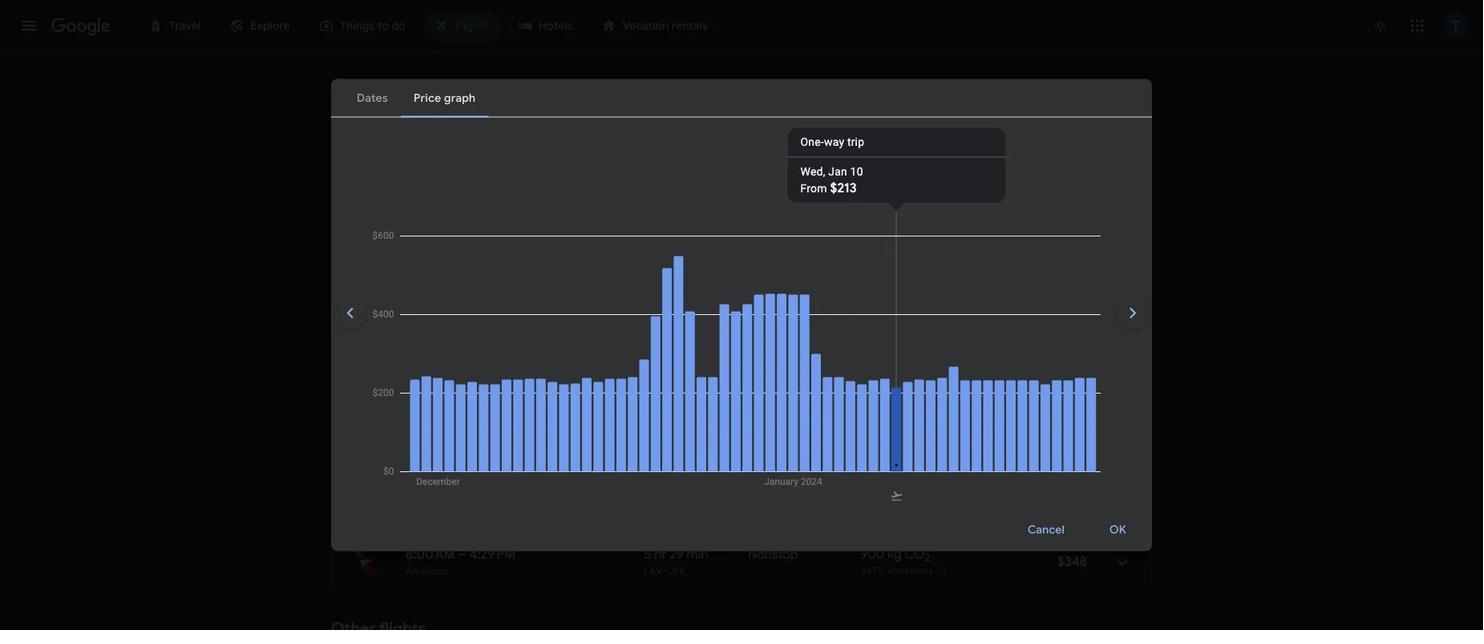 Task type: describe. For each thing, give the bounding box(es) containing it.
book.
[[777, 311, 806, 324]]

nonstop for 5 hr 15 min
[[748, 426, 798, 442]]

ranked based on price and convenience
[[331, 385, 511, 396]]

price
[[1075, 232, 1102, 247]]

drops
[[697, 311, 726, 324]]

track
[[358, 228, 388, 242]]

apply.
[[919, 385, 946, 396]]

connecting airports button
[[961, 160, 1106, 186]]

some
[[408, 311, 437, 324]]

assistance
[[998, 385, 1047, 396]]

cancel
[[1028, 523, 1064, 537]]

google
[[478, 311, 514, 324]]

sort
[[1085, 383, 1107, 398]]

nov
[[451, 228, 473, 242]]

for
[[389, 311, 406, 324]]

spirit
[[406, 445, 429, 457]]

best flights main content
[[331, 225, 1152, 630]]

$213
[[830, 180, 857, 196]]

900
[[860, 546, 884, 562]]

track prices
[[358, 228, 424, 242]]

2 fees from the left
[[876, 385, 895, 396]]

leaves los angeles international airport at 12:22 pm on wednesday, november 15 and arrives at newark liberty international airport at 8:37 pm on wednesday, november 15. element
[[406, 426, 516, 442]]

17%
[[864, 506, 883, 517]]

pays
[[517, 311, 541, 324]]

co for 900
[[904, 546, 924, 562]]

bag fees button
[[856, 385, 895, 396]]

– for 12:22 pm – 8:37 pm spirit
[[459, 426, 467, 442]]

15 inside 5 hr 15 min lax – ewr
[[670, 426, 682, 442]]

kg inside the kg co -17% emissions
[[884, 486, 898, 502]]

hr for 29
[[654, 546, 667, 562]]

jfk
[[669, 566, 686, 577]]

scroll backward image
[[331, 294, 370, 332]]

best flights
[[331, 361, 415, 381]]

$220
[[1057, 433, 1087, 449]]

1 you from the left
[[544, 311, 562, 324]]

date
[[964, 232, 989, 247]]

2 and from the left
[[837, 385, 854, 396]]

taxes
[[644, 385, 668, 396]]

15 inside find the best price 'region'
[[475, 228, 487, 242]]

co for 420
[[903, 426, 923, 442]]

– inside 5 hr 29 min lax – jfk
[[662, 566, 669, 577]]

duration
[[1122, 166, 1168, 180]]

+
[[671, 385, 677, 396]]

+47% emissions
[[860, 565, 933, 577]]

sort by: button
[[1078, 376, 1152, 405]]

from
[[800, 182, 827, 195]]

nov 15
[[451, 228, 487, 242]]

348 US dollars text field
[[1057, 553, 1087, 570]]

5 hr 15 min lax – ewr
[[644, 426, 707, 457]]

best
[[331, 361, 364, 381]]

include
[[569, 385, 602, 396]]

12:22 pm – 8:37 pm spirit
[[406, 426, 516, 457]]

ok button
[[1090, 511, 1146, 549]]

- inside the kg co -17% emissions
[[861, 506, 864, 517]]

trip
[[847, 135, 864, 149]]

prices
[[539, 385, 567, 396]]

nonstop flight. element for 5 hr 29 min
[[748, 546, 798, 565]]

10
[[850, 165, 863, 178]]

may
[[898, 385, 917, 396]]

times button
[[791, 160, 859, 186]]

2 inside 2 popup button
[[464, 81, 470, 95]]

adults.
[[725, 385, 756, 396]]

wed, jan 10 from $213
[[800, 165, 863, 196]]

optional
[[758, 385, 796, 396]]

connecting airports
[[971, 166, 1079, 180]]

Departure time: 4:00 PM. text field
[[406, 486, 455, 502]]

difference
[[584, 311, 636, 324]]

2 inside 900 kg co 2
[[924, 551, 930, 565]]

29
[[670, 546, 684, 562]]

0 vertical spatial emissions
[[885, 446, 931, 457]]

if
[[639, 311, 646, 324]]

1 the from the left
[[565, 311, 582, 324]]

scroll forward image
[[1113, 294, 1152, 332]]

lax for 5 hr 29 min
[[644, 566, 662, 577]]

2 nonstop from the top
[[748, 486, 798, 502]]

flights,
[[440, 311, 475, 324]]

based
[[367, 385, 394, 396]]

airports
[[1036, 166, 1079, 180]]

4:00 pm –
[[406, 486, 469, 502]]

Departure text field
[[892, 110, 1097, 153]]

flights
[[368, 361, 415, 381]]

ewr
[[669, 445, 689, 457]]

ranked
[[331, 385, 364, 396]]

kg for 420
[[886, 426, 901, 442]]

after
[[729, 311, 753, 324]]

find the best price region
[[331, 225, 1152, 267]]

graph
[[1105, 232, 1136, 247]]

1 - from the top
[[861, 446, 864, 457]]

2 inside 420 kg co 2
[[923, 431, 929, 444]]

ok
[[1109, 523, 1126, 537]]



Task type: locate. For each thing, give the bounding box(es) containing it.
1 horizontal spatial the
[[649, 311, 666, 324]]

you right after
[[756, 311, 775, 324]]

2 vertical spatial co
[[904, 546, 924, 562]]

8:37 pm
[[470, 426, 516, 442]]

hr inside 5 hr 29 min lax – jfk
[[654, 546, 667, 562]]

1 and from the left
[[436, 385, 452, 396]]

8:00 am – 4:29 pm american
[[406, 546, 516, 577]]

4:00 pm
[[406, 486, 455, 502]]

co inside the kg co -17% emissions
[[901, 486, 921, 502]]

min for 5 hr 29 min
[[687, 546, 708, 562]]

– for 4:00 pm –
[[458, 486, 466, 502]]

lax for 5 hr 15 min
[[644, 445, 662, 457]]

lax left 'jfk'
[[644, 566, 662, 577]]

0 vertical spatial hr
[[654, 426, 667, 442]]

hr inside 5 hr 15 min lax – ewr
[[654, 426, 667, 442]]

–
[[459, 426, 467, 442], [662, 445, 669, 457], [458, 486, 466, 502], [458, 546, 466, 562], [662, 566, 669, 577]]

wed,
[[800, 165, 825, 178]]

one-way trip
[[800, 135, 864, 149]]

2 vertical spatial nonstop flight. element
[[748, 546, 798, 565]]

2 - from the top
[[861, 506, 864, 517]]

nonstop flight. element
[[748, 426, 798, 445], [748, 486, 798, 505], [748, 546, 798, 565]]

min up ewr
[[685, 426, 707, 442]]

lax inside 5 hr 15 min lax – ewr
[[644, 445, 662, 457]]

2 vertical spatial kg
[[887, 546, 902, 562]]

0 vertical spatial 5
[[644, 426, 651, 442]]

price
[[668, 311, 694, 324], [411, 385, 433, 396]]

passenger assistance button
[[948, 385, 1047, 396]]

1 horizontal spatial fees
[[876, 385, 895, 396]]

price left drops
[[668, 311, 694, 324]]

2 5 from the top
[[644, 546, 651, 562]]

leaves los angeles international airport at 8:00 am on wednesday, november 15 and arrives at john f. kennedy international airport at 4:29 pm on wednesday, november 15. element
[[406, 546, 516, 562]]

nonstop flight. element for 5 hr 15 min
[[748, 426, 798, 445]]

Departure time: 12:22 PM. text field
[[406, 426, 456, 442]]

31%
[[864, 446, 883, 457]]

the right if
[[649, 311, 666, 324]]

0 vertical spatial 15
[[475, 228, 487, 242]]

0 horizontal spatial and
[[436, 385, 452, 396]]

grid
[[992, 232, 1013, 247]]

you right pays
[[544, 311, 562, 324]]

emissions down 900 kg co 2
[[887, 565, 933, 577]]

1 lax from the top
[[644, 445, 662, 457]]

Arrival time: 8:37 PM. text field
[[470, 426, 516, 442]]

connecting
[[971, 166, 1033, 180]]

1 nonstop from the top
[[748, 426, 798, 442]]

2 button
[[435, 74, 499, 103]]

times
[[800, 166, 832, 180]]

none search field containing times
[[331, 74, 1196, 212]]

hr for 15
[[654, 426, 667, 442]]

2 nonstop flight. element from the top
[[748, 486, 798, 505]]

0 vertical spatial nonstop flight. element
[[748, 426, 798, 445]]

420
[[860, 426, 883, 442]]

sort by:
[[1085, 383, 1126, 398]]

the
[[565, 311, 582, 324], [649, 311, 666, 324]]

1 vertical spatial hr
[[654, 546, 667, 562]]

1 nonstop flight. element from the top
[[748, 426, 798, 445]]

american
[[406, 566, 449, 577]]

bag
[[856, 385, 873, 396]]

co inside 900 kg co 2
[[904, 546, 924, 562]]

hr down taxes
[[654, 426, 667, 442]]

0 vertical spatial co
[[903, 426, 923, 442]]

1 5 from the top
[[644, 426, 651, 442]]

5 left the 29
[[644, 546, 651, 562]]

total duration 5 hr 29 min. element
[[644, 546, 748, 565]]

kg co -17% emissions
[[861, 486, 931, 517]]

0 horizontal spatial 15
[[475, 228, 487, 242]]

2 you from the left
[[756, 311, 775, 324]]

0 horizontal spatial price
[[411, 385, 433, 396]]

and left "convenience"
[[436, 385, 452, 396]]

– for 8:00 am – 4:29 pm american
[[458, 546, 466, 562]]

co inside 420 kg co 2
[[903, 426, 923, 442]]

kg up -31% emissions
[[886, 426, 901, 442]]

900 kg co 2
[[860, 546, 930, 565]]

kg inside 420 kg co 2
[[886, 426, 901, 442]]

5 inside 5 hr 15 min lax – ewr
[[644, 426, 651, 442]]

emissions right 17%
[[885, 506, 931, 517]]

- up 900
[[861, 506, 864, 517]]

2 hr from the top
[[654, 546, 667, 562]]

the left difference
[[565, 311, 582, 324]]

lax left ewr
[[644, 445, 662, 457]]

1 vertical spatial lax
[[644, 566, 662, 577]]

2 lax from the top
[[644, 566, 662, 577]]

duration button
[[1112, 160, 1196, 186]]

– right "4:00 pm" text field
[[458, 486, 466, 502]]

price right on
[[411, 385, 433, 396]]

fees right bag
[[876, 385, 895, 396]]

kg down -31% emissions
[[884, 486, 898, 502]]

None search field
[[331, 74, 1196, 212]]

12:22 pm
[[406, 426, 456, 442]]

3 nonstop flight. element from the top
[[748, 546, 798, 565]]

15 up ewr
[[670, 426, 682, 442]]

kg inside 900 kg co 2
[[887, 546, 902, 562]]

220 US dollars text field
[[1057, 433, 1087, 449]]

0 vertical spatial price
[[668, 311, 694, 324]]

lax
[[644, 445, 662, 457], [644, 566, 662, 577]]

way
[[824, 135, 844, 149]]

min right the 29
[[687, 546, 708, 562]]

min for 5 hr 15 min
[[685, 426, 707, 442]]

5 for 5 hr 29 min
[[644, 546, 651, 562]]

and
[[436, 385, 452, 396], [837, 385, 854, 396]]

fees
[[679, 385, 699, 396], [876, 385, 895, 396]]

5
[[644, 426, 651, 442], [644, 546, 651, 562]]

– down total duration 5 hr 15 min. element
[[662, 445, 669, 457]]

total duration 5 hr 15 min. element
[[644, 426, 748, 445]]

0 horizontal spatial you
[[544, 311, 562, 324]]

for
[[701, 385, 714, 396]]

1 horizontal spatial you
[[756, 311, 775, 324]]

1 horizontal spatial and
[[837, 385, 854, 396]]

1 vertical spatial co
[[901, 486, 921, 502]]

4:29 pm
[[469, 546, 516, 562]]

cancel button
[[1008, 511, 1084, 549]]

0 vertical spatial min
[[685, 426, 707, 442]]

min
[[685, 426, 707, 442], [687, 546, 708, 562]]

1 vertical spatial price
[[411, 385, 433, 396]]

+47%
[[860, 565, 885, 577]]

Arrival time: 4:29 PM. text field
[[469, 546, 516, 562]]

date grid button
[[922, 225, 1026, 254]]

fees right +
[[679, 385, 699, 396]]

5 inside 5 hr 29 min lax – jfk
[[644, 546, 651, 562]]

co down -31% emissions
[[901, 486, 921, 502]]

prices include required taxes + fees for 2 adults. optional charges and bag fees may apply. passenger assistance
[[539, 385, 1047, 396]]

min inside 5 hr 15 min lax – ewr
[[685, 426, 707, 442]]

convenience
[[455, 385, 511, 396]]

2 vertical spatial nonstop
[[748, 546, 798, 562]]

5 hr 29 min lax – jfk
[[644, 546, 708, 577]]

– left 4:29 pm
[[458, 546, 466, 562]]

0 horizontal spatial fees
[[679, 385, 699, 396]]

co up -31% emissions
[[903, 426, 923, 442]]

emissions inside the kg co -17% emissions
[[885, 506, 931, 517]]

0 horizontal spatial the
[[565, 311, 582, 324]]

by:
[[1110, 383, 1126, 398]]

1 vertical spatial nonstop flight. element
[[748, 486, 798, 505]]

15 right nov
[[475, 228, 487, 242]]

min inside 5 hr 29 min lax – jfk
[[687, 546, 708, 562]]

nonstop for 5 hr 29 min
[[748, 546, 798, 562]]

8:00 am
[[406, 546, 455, 562]]

jan
[[828, 165, 847, 178]]

Departure time: 8:00 AM. text field
[[406, 546, 455, 562]]

– left 8:37 pm text field
[[459, 426, 467, 442]]

1 vertical spatial emissions
[[885, 506, 931, 517]]

2
[[464, 81, 470, 95], [717, 385, 722, 396], [923, 431, 929, 444], [924, 551, 930, 565]]

price graph
[[1075, 232, 1136, 247]]

$348
[[1057, 553, 1087, 570]]

2 the from the left
[[649, 311, 666, 324]]

1 fees from the left
[[679, 385, 699, 396]]

on
[[397, 385, 408, 396]]

- down 420
[[861, 446, 864, 457]]

price graph button
[[1033, 225, 1149, 254]]

1 vertical spatial 5
[[644, 546, 651, 562]]

1 horizontal spatial price
[[668, 311, 694, 324]]

3 nonstop from the top
[[748, 546, 798, 562]]

0 vertical spatial nonstop
[[748, 426, 798, 442]]

hr left the 29
[[654, 546, 667, 562]]

– down total duration 5 hr 29 min. element
[[662, 566, 669, 577]]

nonstop
[[748, 426, 798, 442], [748, 486, 798, 502], [748, 546, 798, 562]]

learn more about ranking image
[[515, 384, 529, 398]]

1 vertical spatial -
[[861, 506, 864, 517]]

kg for 900
[[887, 546, 902, 562]]

required
[[605, 385, 642, 396]]

5 for 5 hr 15 min
[[644, 426, 651, 442]]

1 vertical spatial nonstop
[[748, 486, 798, 502]]

– inside the 12:22 pm – 8:37 pm spirit
[[459, 426, 467, 442]]

-
[[861, 446, 864, 457], [861, 506, 864, 517]]

0 vertical spatial kg
[[886, 426, 901, 442]]

emissions down 420 kg co 2
[[885, 446, 931, 457]]

0 vertical spatial lax
[[644, 445, 662, 457]]

co
[[903, 426, 923, 442], [901, 486, 921, 502], [904, 546, 924, 562]]

-31% emissions
[[861, 446, 931, 457]]

1 vertical spatial min
[[687, 546, 708, 562]]

1 hr from the top
[[654, 426, 667, 442]]

charges
[[799, 385, 835, 396]]

5 down taxes
[[644, 426, 651, 442]]

lax inside 5 hr 29 min lax – jfk
[[644, 566, 662, 577]]

for some flights, google pays you the difference if the price drops after you book.
[[389, 311, 806, 324]]

kg up +47% emissions in the right of the page
[[887, 546, 902, 562]]

420 kg co 2
[[860, 426, 929, 444]]

– inside 5 hr 15 min lax – ewr
[[662, 445, 669, 457]]

2 vertical spatial emissions
[[887, 565, 933, 577]]

0 vertical spatial -
[[861, 446, 864, 457]]

1 vertical spatial kg
[[884, 486, 898, 502]]

1 horizontal spatial 15
[[670, 426, 682, 442]]

co up +47% emissions in the right of the page
[[904, 546, 924, 562]]

– inside 8:00 am – 4:29 pm american
[[458, 546, 466, 562]]

and left bag
[[837, 385, 854, 396]]

one-
[[800, 135, 824, 149]]

date grid
[[964, 232, 1013, 247]]

15
[[475, 228, 487, 242], [670, 426, 682, 442]]

1 vertical spatial 15
[[670, 426, 682, 442]]

learn more about tracked prices image
[[427, 228, 442, 242]]



Task type: vqa. For each thing, say whether or not it's contained in the screenshot.
SEARCH BY VOICE image
no



